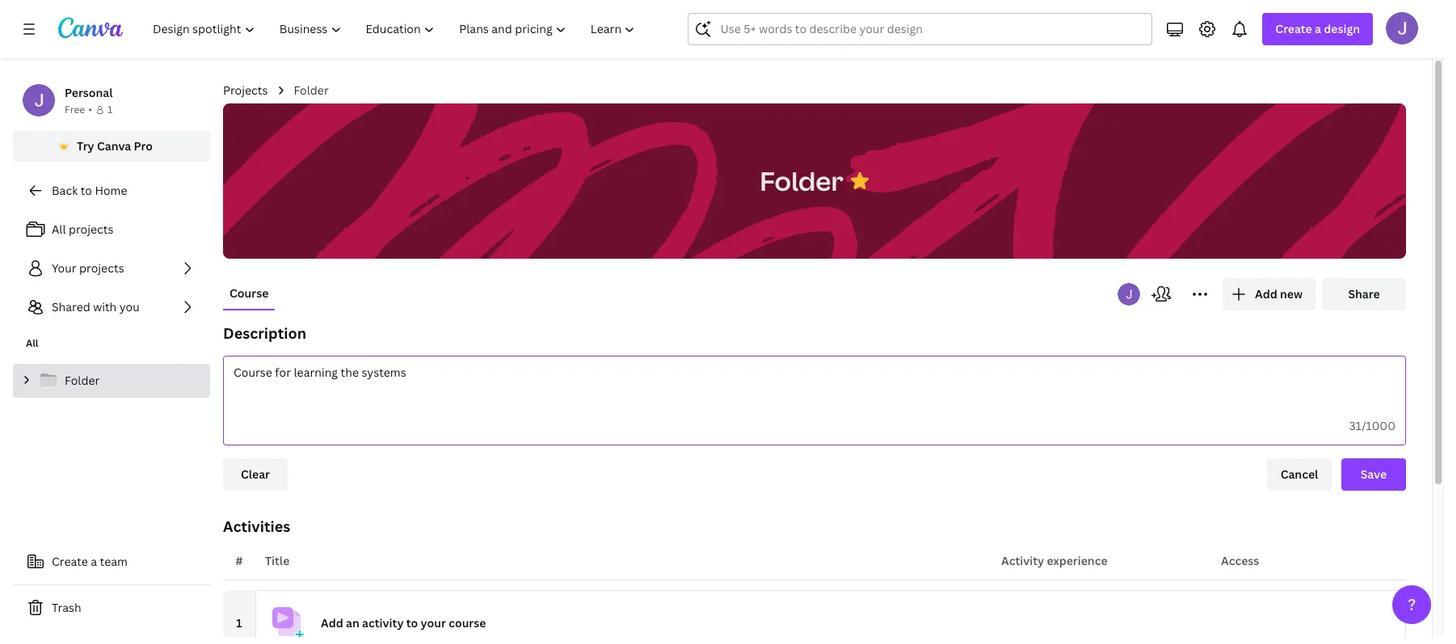 Task type: describe. For each thing, give the bounding box(es) containing it.
create for create a team
[[52, 554, 88, 569]]

to inside 'add an activity to your course' dropdown button
[[406, 615, 418, 631]]

add for add new
[[1255, 286, 1278, 302]]

create a team button
[[13, 546, 210, 578]]

your
[[52, 260, 77, 276]]

all projects
[[52, 222, 114, 237]]

back
[[52, 183, 78, 198]]

cancel button
[[1268, 458, 1332, 491]]

shared
[[52, 299, 90, 314]]

add an activity to your course
[[321, 615, 486, 631]]

back to home
[[52, 183, 127, 198]]

activity experience
[[1002, 553, 1108, 568]]

1 horizontal spatial 1
[[236, 615, 242, 631]]

all projects link
[[13, 213, 210, 246]]

cancel
[[1281, 466, 1319, 482]]

31 / 1000
[[1350, 418, 1396, 433]]

shared with you link
[[13, 291, 210, 323]]

projects
[[223, 82, 268, 98]]

Add a description to help team members understand what this course is about. text field
[[224, 357, 1406, 407]]

access
[[1222, 553, 1260, 568]]

add for add an activity to your course
[[321, 615, 343, 631]]

0 vertical spatial 1
[[107, 103, 113, 116]]

with
[[93, 299, 117, 314]]

new
[[1281, 286, 1303, 302]]

activities
[[223, 517, 290, 536]]

try canva pro
[[77, 138, 153, 154]]

projects for your projects
[[79, 260, 124, 276]]

/
[[1362, 418, 1366, 433]]

team
[[100, 554, 128, 569]]

home
[[95, 183, 127, 198]]

1 horizontal spatial folder
[[294, 82, 329, 98]]

your projects link
[[13, 252, 210, 285]]

to inside back to home link
[[81, 183, 92, 198]]

experience
[[1047, 553, 1108, 568]]

free
[[65, 103, 85, 116]]

personal
[[65, 85, 113, 100]]

activity
[[1002, 553, 1045, 568]]

0 horizontal spatial folder link
[[13, 364, 210, 398]]

create a team
[[52, 554, 128, 569]]

create for create a design
[[1276, 21, 1313, 36]]

save button
[[1342, 458, 1407, 491]]

an
[[346, 615, 360, 631]]

trash link
[[13, 592, 210, 624]]

folder inside button
[[760, 163, 844, 198]]

share
[[1349, 286, 1380, 302]]

top level navigation element
[[142, 13, 650, 45]]

all for all
[[26, 336, 38, 350]]

add an activity to your course button
[[255, 590, 1407, 637]]

your projects
[[52, 260, 124, 276]]



Task type: locate. For each thing, give the bounding box(es) containing it.
pro
[[134, 138, 153, 154]]

0 vertical spatial projects
[[69, 222, 114, 237]]

create
[[1276, 21, 1313, 36], [52, 554, 88, 569]]

back to home link
[[13, 175, 210, 207]]

1 horizontal spatial to
[[406, 615, 418, 631]]

a inside button
[[91, 554, 97, 569]]

design
[[1324, 21, 1361, 36]]

to right back
[[81, 183, 92, 198]]

course
[[449, 615, 486, 631]]

1 horizontal spatial create
[[1276, 21, 1313, 36]]

add left an
[[321, 615, 343, 631]]

jacob simon image
[[1386, 12, 1419, 44]]

to left "your"
[[406, 615, 418, 631]]

1 horizontal spatial folder link
[[294, 82, 329, 99]]

projects right your
[[79, 260, 124, 276]]

1 horizontal spatial add
[[1255, 286, 1278, 302]]

None search field
[[688, 13, 1153, 45]]

0 vertical spatial all
[[52, 222, 66, 237]]

add new button
[[1223, 278, 1316, 310]]

0 horizontal spatial to
[[81, 183, 92, 198]]

0 horizontal spatial 1
[[107, 103, 113, 116]]

course button
[[223, 278, 275, 309]]

1
[[107, 103, 113, 116], [236, 615, 242, 631]]

create a design button
[[1263, 13, 1374, 45]]

trash
[[52, 600, 81, 615]]

create left team at the bottom left of the page
[[52, 554, 88, 569]]

add left new
[[1255, 286, 1278, 302]]

all
[[52, 222, 66, 237], [26, 336, 38, 350]]

create inside create a design dropdown button
[[1276, 21, 1313, 36]]

create left design
[[1276, 21, 1313, 36]]

1 horizontal spatial all
[[52, 222, 66, 237]]

free •
[[65, 103, 92, 116]]

add new
[[1255, 286, 1303, 302]]

2 horizontal spatial folder
[[760, 163, 844, 198]]

share button
[[1323, 278, 1407, 310]]

1 right •
[[107, 103, 113, 116]]

0 vertical spatial create
[[1276, 21, 1313, 36]]

a
[[1315, 21, 1322, 36], [91, 554, 97, 569]]

0 horizontal spatial a
[[91, 554, 97, 569]]

clear
[[241, 466, 270, 482]]

0 horizontal spatial add
[[321, 615, 343, 631]]

0 vertical spatial a
[[1315, 21, 1322, 36]]

course
[[230, 285, 269, 301]]

clear button
[[223, 458, 288, 491]]

1 vertical spatial a
[[91, 554, 97, 569]]

activity
[[362, 615, 404, 631]]

you
[[119, 299, 140, 314]]

folder link right projects link
[[294, 82, 329, 99]]

to
[[81, 183, 92, 198], [406, 615, 418, 631]]

#
[[236, 553, 243, 568]]

projects for all projects
[[69, 222, 114, 237]]

list
[[13, 213, 210, 323]]

1 vertical spatial folder
[[760, 163, 844, 198]]

projects down back to home
[[69, 222, 114, 237]]

1 vertical spatial create
[[52, 554, 88, 569]]

•
[[88, 103, 92, 116]]

folder link
[[294, 82, 329, 99], [13, 364, 210, 398]]

description
[[223, 323, 306, 343]]

1 vertical spatial folder link
[[13, 364, 210, 398]]

31 out of 1,000 characters used element
[[1350, 418, 1396, 433]]

canva
[[97, 138, 131, 154]]

0 horizontal spatial all
[[26, 336, 38, 350]]

save
[[1361, 466, 1387, 482]]

your
[[421, 615, 446, 631]]

1 vertical spatial all
[[26, 336, 38, 350]]

a inside dropdown button
[[1315, 21, 1322, 36]]

a left design
[[1315, 21, 1322, 36]]

add
[[1255, 286, 1278, 302], [321, 615, 343, 631]]

a for design
[[1315, 21, 1322, 36]]

31
[[1350, 418, 1362, 433]]

folder link down shared with you link on the left
[[13, 364, 210, 398]]

2 vertical spatial folder
[[65, 373, 100, 388]]

1 vertical spatial to
[[406, 615, 418, 631]]

projects link
[[223, 82, 268, 99]]

try
[[77, 138, 94, 154]]

0 vertical spatial add
[[1255, 286, 1278, 302]]

try canva pro button
[[13, 131, 210, 162]]

folder
[[294, 82, 329, 98], [760, 163, 844, 198], [65, 373, 100, 388]]

1 down #
[[236, 615, 242, 631]]

a for team
[[91, 554, 97, 569]]

Search search field
[[721, 14, 1121, 44]]

create a design
[[1276, 21, 1361, 36]]

1 vertical spatial projects
[[79, 260, 124, 276]]

shared with you
[[52, 299, 140, 314]]

title
[[265, 553, 290, 568]]

1 vertical spatial 1
[[236, 615, 242, 631]]

1000
[[1366, 418, 1396, 433]]

0 vertical spatial folder
[[294, 82, 329, 98]]

0 horizontal spatial create
[[52, 554, 88, 569]]

list containing all projects
[[13, 213, 210, 323]]

1 horizontal spatial a
[[1315, 21, 1322, 36]]

create inside create a team button
[[52, 554, 88, 569]]

1 vertical spatial add
[[321, 615, 343, 631]]

all inside 'list'
[[52, 222, 66, 237]]

0 vertical spatial folder link
[[294, 82, 329, 99]]

folder button
[[752, 156, 852, 207]]

all for all projects
[[52, 222, 66, 237]]

a left team at the bottom left of the page
[[91, 554, 97, 569]]

projects
[[69, 222, 114, 237], [79, 260, 124, 276]]

0 horizontal spatial folder
[[65, 373, 100, 388]]

0 vertical spatial to
[[81, 183, 92, 198]]



Task type: vqa. For each thing, say whether or not it's contained in the screenshot.
classmate to the right
no



